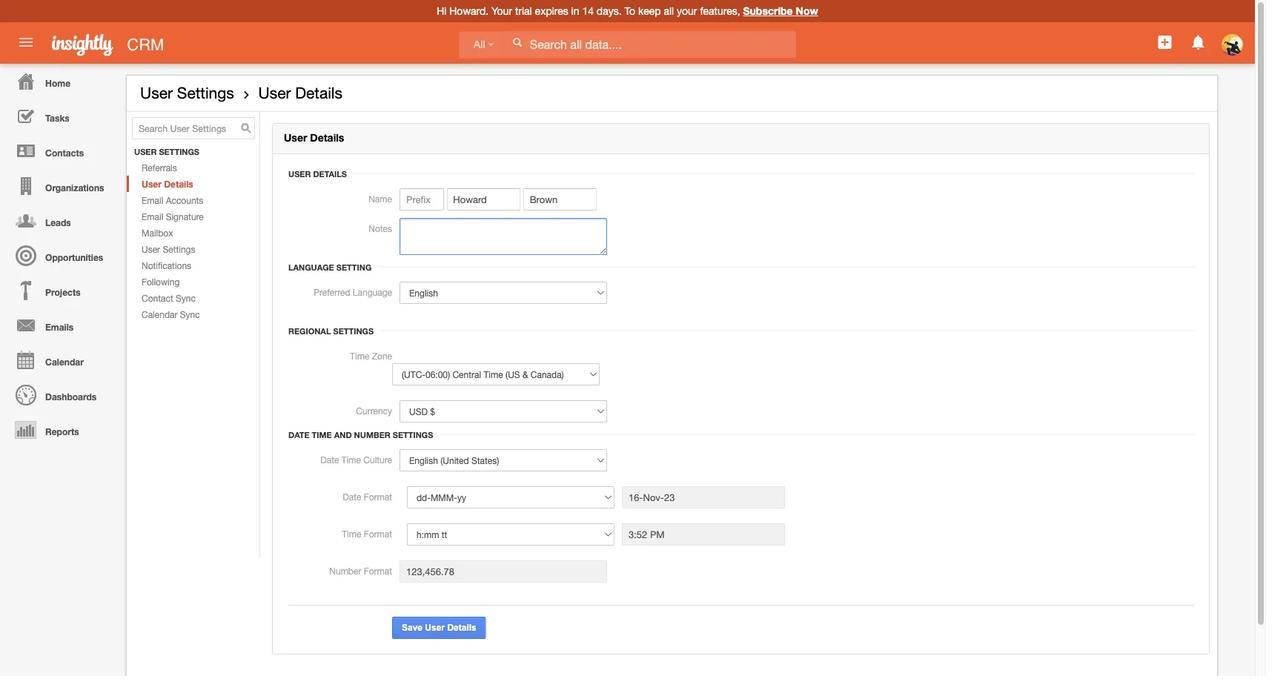 Task type: locate. For each thing, give the bounding box(es) containing it.
sync up "calendar sync" link
[[176, 293, 196, 303]]

14
[[583, 5, 594, 17]]

user
[[140, 84, 173, 102], [258, 84, 291, 102], [284, 132, 307, 144], [289, 169, 311, 179], [142, 179, 162, 189], [142, 244, 160, 254], [425, 623, 445, 633]]

0 vertical spatial user details
[[258, 84, 343, 102]]

settings up notifications
[[163, 244, 195, 254]]

format down date format
[[364, 529, 392, 539]]

date down and
[[321, 455, 339, 465]]

email up mailbox
[[142, 211, 163, 222]]

reports
[[45, 426, 79, 437]]

settings
[[159, 147, 200, 157]]

date for date time and number settings
[[289, 430, 310, 440]]

number down the time format
[[330, 566, 362, 576]]

email left accounts
[[142, 195, 163, 205]]

2 horizontal spatial date
[[343, 492, 362, 502]]

None text field
[[400, 561, 607, 583]]

calendar down contact
[[142, 309, 178, 320]]

0 vertical spatial format
[[364, 492, 392, 502]]

number
[[354, 430, 391, 440], [330, 566, 362, 576]]

expires
[[535, 5, 569, 17]]

1 horizontal spatial date
[[321, 455, 339, 465]]

date down date time culture
[[343, 492, 362, 502]]

details inside button
[[448, 623, 477, 633]]

keep
[[638, 5, 661, 17]]

0 vertical spatial calendar
[[142, 309, 178, 320]]

format
[[364, 492, 392, 502], [364, 529, 392, 539], [364, 566, 392, 576]]

sync
[[176, 293, 196, 303], [180, 309, 200, 320]]

2 vertical spatial user details
[[289, 169, 347, 179]]

tasks
[[45, 113, 70, 123]]

user settings link up search user settings text field
[[140, 84, 234, 102]]

date for date time culture
[[321, 455, 339, 465]]

First Name text field
[[447, 188, 521, 211]]

calendar inside user settings referrals user details email accounts email signature mailbox user settings notifications following contact sync calendar sync
[[142, 309, 178, 320]]

calendar up dashboards link
[[45, 357, 84, 367]]

projects
[[45, 287, 81, 297]]

time left zone
[[350, 351, 370, 361]]

1 vertical spatial calendar
[[45, 357, 84, 367]]

mailbox link
[[127, 225, 260, 241]]

settings inside user settings referrals user details email accounts email signature mailbox user settings notifications following contact sync calendar sync
[[163, 244, 195, 254]]

email accounts link
[[127, 192, 260, 208]]

user details
[[258, 84, 343, 102], [284, 132, 344, 144], [289, 169, 347, 179]]

time format
[[342, 529, 392, 539]]

following link
[[127, 274, 260, 290]]

emails
[[45, 322, 74, 332]]

format for number format
[[364, 566, 392, 576]]

1 vertical spatial format
[[364, 529, 392, 539]]

leads link
[[4, 203, 119, 238]]

2 vertical spatial format
[[364, 566, 392, 576]]

time up number format
[[342, 529, 362, 539]]

time zone
[[350, 351, 392, 361]]

user settings link up notifications
[[127, 241, 260, 257]]

settings
[[177, 84, 234, 102], [163, 244, 195, 254], [333, 326, 374, 336], [393, 430, 433, 440]]

time
[[350, 351, 370, 361], [312, 430, 332, 440], [342, 455, 361, 465], [342, 529, 362, 539]]

all link
[[459, 31, 504, 58]]

calendar inside navigation
[[45, 357, 84, 367]]

0 horizontal spatial calendar
[[45, 357, 84, 367]]

language setting
[[289, 263, 372, 272]]

white image
[[512, 37, 523, 47]]

user settings link
[[140, 84, 234, 102], [127, 241, 260, 257]]

format down the time format
[[364, 566, 392, 576]]

1 vertical spatial user details link
[[127, 176, 260, 192]]

dashboards link
[[4, 378, 119, 412]]

user details link
[[258, 84, 343, 102], [127, 176, 260, 192]]

navigation
[[0, 64, 119, 447]]

1 horizontal spatial language
[[353, 287, 392, 297]]

howard.
[[450, 5, 489, 17]]

all
[[664, 5, 674, 17]]

1 vertical spatial email
[[142, 211, 163, 222]]

1 email from the top
[[142, 195, 163, 205]]

language up the preferred at top
[[289, 263, 334, 272]]

1 horizontal spatial calendar
[[142, 309, 178, 320]]

0 horizontal spatial language
[[289, 263, 334, 272]]

currency
[[356, 406, 392, 416]]

number format
[[330, 566, 392, 576]]

0 vertical spatial email
[[142, 195, 163, 205]]

number down currency
[[354, 430, 391, 440]]

date left and
[[289, 430, 310, 440]]

date
[[289, 430, 310, 440], [321, 455, 339, 465], [343, 492, 362, 502]]

user details for name
[[289, 169, 347, 179]]

0 horizontal spatial date
[[289, 430, 310, 440]]

2 format from the top
[[364, 529, 392, 539]]

regional settings
[[289, 326, 374, 336]]

name
[[369, 194, 392, 204]]

now
[[796, 5, 819, 17]]

sync down the contact sync link on the left top of page
[[180, 309, 200, 320]]

None text field
[[400, 218, 607, 255], [622, 487, 785, 509], [622, 524, 785, 546], [400, 218, 607, 255], [622, 487, 785, 509], [622, 524, 785, 546]]

home link
[[4, 64, 119, 99]]

language down setting on the left top of page
[[353, 287, 392, 297]]

user inside button
[[425, 623, 445, 633]]

calendar
[[142, 309, 178, 320], [45, 357, 84, 367]]

email
[[142, 195, 163, 205], [142, 211, 163, 222]]

2 vertical spatial date
[[343, 492, 362, 502]]

language
[[289, 263, 334, 272], [353, 287, 392, 297]]

0 vertical spatial date
[[289, 430, 310, 440]]

referrals link
[[127, 160, 260, 176]]

email signature link
[[127, 208, 260, 225]]

0 vertical spatial sync
[[176, 293, 196, 303]]

signature
[[166, 211, 204, 222]]

contacts link
[[4, 134, 119, 168]]

save user details
[[402, 623, 477, 633]]

1 vertical spatial user details
[[284, 132, 344, 144]]

time left and
[[312, 430, 332, 440]]

format for time format
[[364, 529, 392, 539]]

details
[[295, 84, 343, 102], [310, 132, 344, 144], [313, 169, 347, 179], [164, 179, 193, 189], [448, 623, 477, 633]]

features,
[[700, 5, 741, 17]]

format down culture
[[364, 492, 392, 502]]

in
[[572, 5, 580, 17]]

1 format from the top
[[364, 492, 392, 502]]

1 vertical spatial date
[[321, 455, 339, 465]]

contacts
[[45, 148, 84, 158]]

0 vertical spatial user details link
[[258, 84, 343, 102]]

settings up time zone
[[333, 326, 374, 336]]

all
[[474, 39, 485, 50]]

3 format from the top
[[364, 566, 392, 576]]



Task type: describe. For each thing, give the bounding box(es) containing it.
and
[[334, 430, 352, 440]]

following
[[142, 277, 180, 287]]

0 vertical spatial user settings link
[[140, 84, 234, 102]]

organizations link
[[4, 168, 119, 203]]

calendar link
[[4, 343, 119, 378]]

user settings referrals user details email accounts email signature mailbox user settings notifications following contact sync calendar sync
[[134, 147, 204, 320]]

1 vertical spatial language
[[353, 287, 392, 297]]

Search User Settings text field
[[132, 117, 255, 139]]

1 vertical spatial number
[[330, 566, 362, 576]]

contact sync link
[[127, 290, 260, 306]]

date time and number settings
[[289, 430, 433, 440]]

preferred
[[314, 287, 350, 297]]

contact
[[142, 293, 173, 303]]

preferred language
[[314, 287, 392, 297]]

trial
[[515, 5, 532, 17]]

days.
[[597, 5, 622, 17]]

0 vertical spatial language
[[289, 263, 334, 272]]

culture
[[364, 455, 392, 465]]

time down and
[[342, 455, 361, 465]]

user
[[134, 147, 157, 157]]

save
[[402, 623, 423, 633]]

format for date format
[[364, 492, 392, 502]]

to
[[625, 5, 636, 17]]

your
[[677, 5, 698, 17]]

zone
[[372, 351, 392, 361]]

date format
[[343, 492, 392, 502]]

tasks link
[[4, 99, 119, 134]]

user settings
[[140, 84, 234, 102]]

notifications
[[142, 260, 191, 271]]

home
[[45, 78, 70, 88]]

details inside user settings referrals user details email accounts email signature mailbox user settings notifications following contact sync calendar sync
[[164, 179, 193, 189]]

calendar sync link
[[127, 306, 260, 323]]

opportunities link
[[4, 238, 119, 273]]

settings right and
[[393, 430, 433, 440]]

subscribe
[[744, 5, 793, 17]]

user details for user details
[[284, 132, 344, 144]]

mailbox
[[142, 228, 173, 238]]

dashboards
[[45, 392, 97, 402]]

notes
[[369, 223, 392, 234]]

navigation containing home
[[0, 64, 119, 447]]

date time culture
[[321, 455, 392, 465]]

referrals
[[142, 162, 177, 173]]

leads
[[45, 217, 71, 228]]

organizations
[[45, 182, 104, 193]]

1 vertical spatial user settings link
[[127, 241, 260, 257]]

Search all data.... text field
[[504, 31, 796, 58]]

1 vertical spatial sync
[[180, 309, 200, 320]]

notifications image
[[1190, 33, 1208, 51]]

your
[[492, 5, 513, 17]]

hi
[[437, 5, 447, 17]]

Prefix text field
[[400, 188, 444, 211]]

projects link
[[4, 273, 119, 308]]

opportunities
[[45, 252, 103, 263]]

save user details button
[[392, 617, 486, 639]]

hi howard. your trial expires in 14 days. to keep all your features, subscribe now
[[437, 5, 819, 17]]

setting
[[337, 263, 372, 272]]

reports link
[[4, 412, 119, 447]]

subscribe now link
[[744, 5, 819, 17]]

date for date format
[[343, 492, 362, 502]]

regional
[[289, 326, 331, 336]]

crm
[[127, 35, 164, 54]]

accounts
[[166, 195, 203, 205]]

2 email from the top
[[142, 211, 163, 222]]

emails link
[[4, 308, 119, 343]]

Last Name text field
[[523, 188, 598, 211]]

settings up search user settings text field
[[177, 84, 234, 102]]

0 vertical spatial number
[[354, 430, 391, 440]]

notifications link
[[127, 257, 260, 274]]



Task type: vqa. For each thing, say whether or not it's contained in the screenshot.
left 3
no



